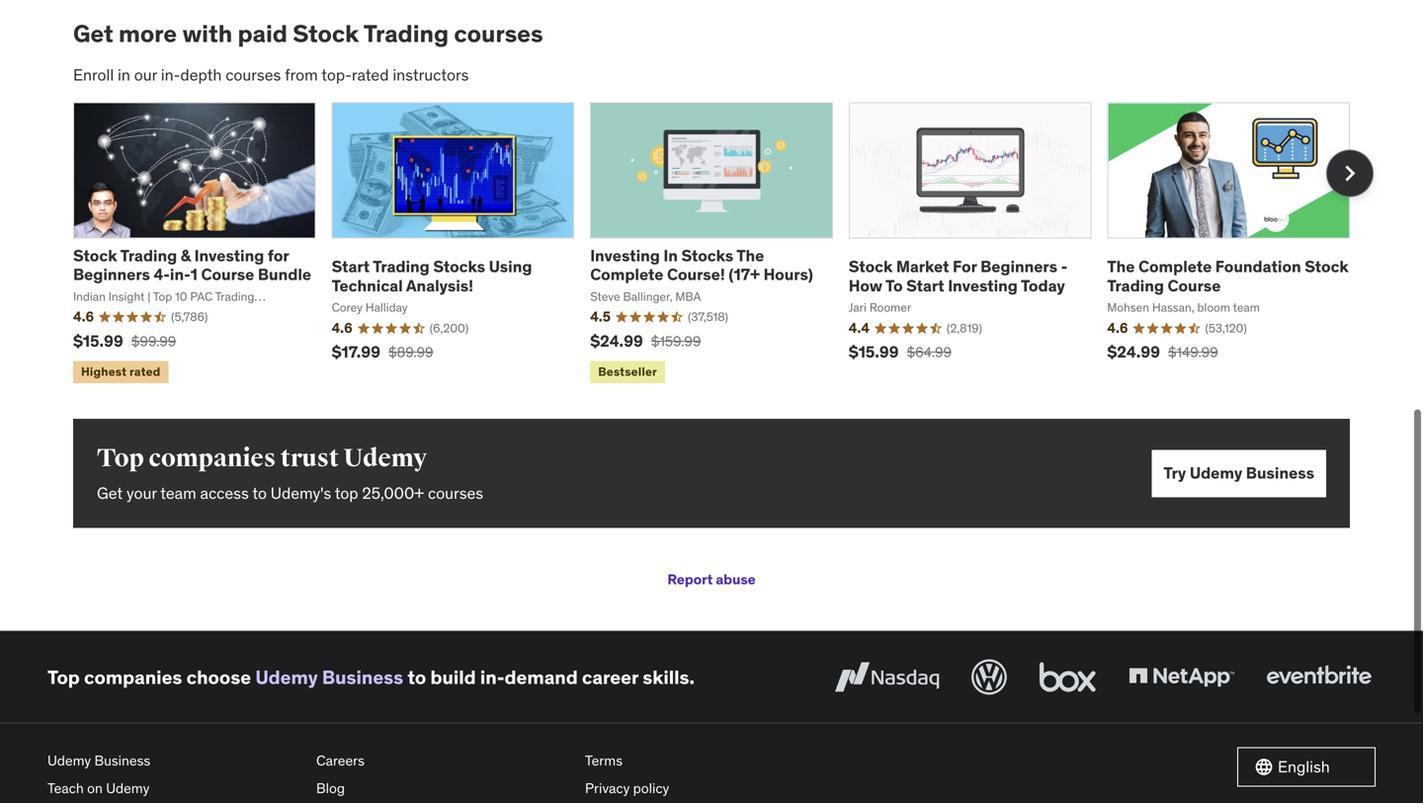 Task type: describe. For each thing, give the bounding box(es) containing it.
stocks for analysis!
[[433, 257, 485, 277]]

our
[[134, 65, 157, 85]]

4-
[[154, 265, 170, 285]]

stock up top-
[[293, 19, 359, 49]]

0 vertical spatial udemy business link
[[255, 665, 403, 689]]

trading inside the complete foundation stock trading course
[[1107, 276, 1164, 296]]

report
[[667, 571, 713, 588]]

box image
[[1035, 656, 1101, 699]]

paid
[[238, 19, 288, 49]]

1
[[190, 265, 198, 285]]

privacy
[[585, 780, 630, 797]]

privacy policy link
[[585, 775, 838, 802]]

udemy right try
[[1190, 463, 1243, 483]]

beginners inside stock market for beginners - how to start investing today
[[980, 257, 1057, 277]]

careers
[[316, 752, 365, 770]]

eventbrite image
[[1262, 656, 1376, 699]]

in
[[664, 246, 678, 266]]

top for choose
[[47, 665, 80, 689]]

volkswagen image
[[968, 656, 1011, 699]]

trust
[[280, 443, 339, 474]]

from
[[285, 65, 318, 85]]

companies for trust
[[149, 443, 276, 474]]

try udemy business
[[1164, 463, 1314, 483]]

stock trading & investing for beginners 4-in-1 course bundle link
[[73, 246, 311, 285]]

try udemy business link
[[1152, 450, 1326, 497]]

beginners inside stock trading & investing for beginners 4-in-1 course bundle
[[73, 265, 150, 285]]

terms privacy policy
[[585, 752, 669, 797]]

the complete foundation stock trading course
[[1107, 257, 1349, 296]]

start inside the "start trading stocks using technical analysis!"
[[332, 257, 370, 277]]

teach on udemy link
[[47, 775, 300, 802]]

25,000+
[[362, 483, 424, 503]]

small image
[[1254, 758, 1274, 777]]

report abuse
[[667, 571, 756, 588]]

for
[[953, 257, 977, 277]]

investing inside investing in stocks the complete course! (17+ hours)
[[590, 246, 660, 266]]

stock trading & investing for beginners 4-in-1 course bundle
[[73, 246, 311, 285]]

business inside try udemy business link
[[1246, 463, 1314, 483]]

skills.
[[643, 665, 695, 689]]

carousel element
[[73, 102, 1374, 387]]

teach
[[47, 780, 84, 797]]

abuse
[[716, 571, 756, 588]]

to
[[886, 276, 903, 296]]

hours)
[[764, 265, 813, 285]]

top for trust
[[97, 443, 144, 474]]

blog link
[[316, 775, 569, 802]]

more
[[119, 19, 177, 49]]

bundle
[[258, 265, 311, 285]]

udemy right on
[[106, 780, 150, 797]]

how
[[849, 276, 883, 296]]

terms link
[[585, 748, 838, 775]]

stock market for beginners - how to start investing today
[[849, 257, 1068, 296]]

companies for choose
[[84, 665, 182, 689]]

the inside the complete foundation stock trading course
[[1107, 257, 1135, 277]]

try
[[1164, 463, 1186, 483]]

start trading stocks using technical analysis! link
[[332, 257, 532, 296]]

access
[[200, 483, 249, 503]]

for
[[268, 246, 289, 266]]

investing inside stock market for beginners - how to start investing today
[[948, 276, 1018, 296]]

1 horizontal spatial to
[[408, 665, 426, 689]]

career
[[582, 665, 638, 689]]



Task type: vqa. For each thing, say whether or not it's contained in the screenshot.


Task type: locate. For each thing, give the bounding box(es) containing it.
investing in stocks the complete course! (17+ hours) link
[[590, 246, 813, 285]]

complete inside the complete foundation stock trading course
[[1139, 257, 1212, 277]]

1 horizontal spatial business
[[322, 665, 403, 689]]

to inside "top companies trust udemy get your team access to udemy's top 25,000+ courses"
[[252, 483, 267, 503]]

rated
[[352, 65, 389, 85]]

foundation
[[1215, 257, 1301, 277]]

stock
[[293, 19, 359, 49], [73, 246, 117, 266], [849, 257, 893, 277], [1305, 257, 1349, 277]]

instructors
[[393, 65, 469, 85]]

courses
[[454, 19, 543, 49], [226, 65, 281, 85], [428, 483, 483, 503]]

1 horizontal spatial start
[[906, 276, 944, 296]]

business
[[1246, 463, 1314, 483], [322, 665, 403, 689], [94, 752, 150, 770]]

beginners
[[980, 257, 1057, 277], [73, 265, 150, 285]]

depth
[[180, 65, 222, 85]]

0 horizontal spatial business
[[94, 752, 150, 770]]

investing left in
[[590, 246, 660, 266]]

0 horizontal spatial to
[[252, 483, 267, 503]]

investing inside stock trading & investing for beginners 4-in-1 course bundle
[[194, 246, 264, 266]]

courses up instructors
[[454, 19, 543, 49]]

start trading stocks using technical analysis!
[[332, 257, 532, 296]]

2 horizontal spatial investing
[[948, 276, 1018, 296]]

business inside the udemy business teach on udemy
[[94, 752, 150, 770]]

the inside investing in stocks the complete course! (17+ hours)
[[737, 246, 764, 266]]

top inside "top companies trust udemy get your team access to udemy's top 25,000+ courses"
[[97, 443, 144, 474]]

in-
[[161, 65, 180, 85], [170, 265, 190, 285], [480, 665, 505, 689]]

1 vertical spatial udemy business link
[[47, 748, 300, 775]]

1 vertical spatial get
[[97, 483, 123, 503]]

1 vertical spatial to
[[408, 665, 426, 689]]

careers link
[[316, 748, 569, 775]]

using
[[489, 257, 532, 277]]

1 horizontal spatial stocks
[[681, 246, 733, 266]]

1 vertical spatial companies
[[84, 665, 182, 689]]

1 horizontal spatial top
[[97, 443, 144, 474]]

netapp image
[[1125, 656, 1238, 699]]

complete left course!
[[590, 265, 664, 285]]

1 vertical spatial top
[[47, 665, 80, 689]]

market
[[896, 257, 949, 277]]

team
[[160, 483, 196, 503]]

1 vertical spatial courses
[[226, 65, 281, 85]]

stock inside the complete foundation stock trading course
[[1305, 257, 1349, 277]]

(17+
[[729, 265, 760, 285]]

english
[[1278, 757, 1330, 777]]

investing
[[194, 246, 264, 266], [590, 246, 660, 266], [948, 276, 1018, 296]]

choose
[[186, 665, 251, 689]]

1 vertical spatial in-
[[170, 265, 190, 285]]

technical
[[332, 276, 403, 296]]

1 horizontal spatial investing
[[590, 246, 660, 266]]

companies inside "top companies trust udemy get your team access to udemy's top 25,000+ courses"
[[149, 443, 276, 474]]

-
[[1061, 257, 1068, 277]]

0 vertical spatial courses
[[454, 19, 543, 49]]

1 horizontal spatial beginners
[[980, 257, 1057, 277]]

top
[[97, 443, 144, 474], [47, 665, 80, 689]]

start right to at the right top of page
[[906, 276, 944, 296]]

udemy right choose
[[255, 665, 318, 689]]

udemy up 25,000+
[[344, 443, 427, 474]]

trading inside the "start trading stocks using technical analysis!"
[[373, 257, 430, 277]]

nasdaq image
[[830, 656, 944, 699]]

beginners left 4-
[[73, 265, 150, 285]]

0 horizontal spatial course
[[201, 265, 254, 285]]

0 vertical spatial to
[[252, 483, 267, 503]]

the
[[737, 246, 764, 266], [1107, 257, 1135, 277]]

your
[[126, 483, 157, 503]]

0 vertical spatial top
[[97, 443, 144, 474]]

in
[[118, 65, 130, 85]]

next image
[[1334, 158, 1366, 189]]

0 horizontal spatial beginners
[[73, 265, 150, 285]]

0 vertical spatial get
[[73, 19, 113, 49]]

complete inside investing in stocks the complete course! (17+ hours)
[[590, 265, 664, 285]]

0 horizontal spatial investing
[[194, 246, 264, 266]]

stock right foundation
[[1305, 257, 1349, 277]]

stocks inside investing in stocks the complete course! (17+ hours)
[[681, 246, 733, 266]]

0 horizontal spatial the
[[737, 246, 764, 266]]

analysis!
[[406, 276, 473, 296]]

build
[[430, 665, 476, 689]]

1 horizontal spatial course
[[1168, 276, 1221, 296]]

terms
[[585, 752, 623, 770]]

top
[[335, 483, 358, 503]]

companies
[[149, 443, 276, 474], [84, 665, 182, 689]]

course!
[[667, 265, 725, 285]]

stock market for beginners - how to start investing today link
[[849, 257, 1068, 296]]

in- inside stock trading & investing for beginners 4-in-1 course bundle
[[170, 265, 190, 285]]

0 horizontal spatial complete
[[590, 265, 664, 285]]

on
[[87, 780, 103, 797]]

the complete foundation stock trading course link
[[1107, 257, 1349, 296]]

1 vertical spatial business
[[322, 665, 403, 689]]

get inside "top companies trust udemy get your team access to udemy's top 25,000+ courses"
[[97, 483, 123, 503]]

policy
[[633, 780, 669, 797]]

stock inside stock market for beginners - how to start investing today
[[849, 257, 893, 277]]

get up enroll
[[73, 19, 113, 49]]

top-
[[321, 65, 352, 85]]

stock left market
[[849, 257, 893, 277]]

beginners left the -
[[980, 257, 1057, 277]]

start
[[332, 257, 370, 277], [906, 276, 944, 296]]

udemy inside "top companies trust udemy get your team access to udemy's top 25,000+ courses"
[[344, 443, 427, 474]]

course inside stock trading & investing for beginners 4-in-1 course bundle
[[201, 265, 254, 285]]

companies left choose
[[84, 665, 182, 689]]

to
[[252, 483, 267, 503], [408, 665, 426, 689]]

1 horizontal spatial complete
[[1139, 257, 1212, 277]]

courses right 25,000+
[[428, 483, 483, 503]]

stock left 4-
[[73, 246, 117, 266]]

2 vertical spatial business
[[94, 752, 150, 770]]

demand
[[505, 665, 578, 689]]

blog
[[316, 780, 345, 797]]

stocks right in
[[681, 246, 733, 266]]

udemy's
[[271, 483, 331, 503]]

to right access
[[252, 483, 267, 503]]

with
[[182, 19, 232, 49]]

udemy
[[344, 443, 427, 474], [1190, 463, 1243, 483], [255, 665, 318, 689], [47, 752, 91, 770], [106, 780, 150, 797]]

complete left foundation
[[1139, 257, 1212, 277]]

stocks left 'using'
[[433, 257, 485, 277]]

course
[[201, 265, 254, 285], [1168, 276, 1221, 296]]

enroll
[[73, 65, 114, 85]]

0 vertical spatial in-
[[161, 65, 180, 85]]

start inside stock market for beginners - how to start investing today
[[906, 276, 944, 296]]

top companies choose udemy business to build in-demand career skills.
[[47, 665, 695, 689]]

start right bundle
[[332, 257, 370, 277]]

today
[[1021, 276, 1065, 296]]

to left build
[[408, 665, 426, 689]]

careers blog
[[316, 752, 365, 797]]

1 horizontal spatial the
[[1107, 257, 1135, 277]]

stocks inside the "start trading stocks using technical analysis!"
[[433, 257, 485, 277]]

complete
[[1139, 257, 1212, 277], [590, 265, 664, 285]]

&
[[181, 246, 191, 266]]

udemy business link up on
[[47, 748, 300, 775]]

trading inside stock trading & investing for beginners 4-in-1 course bundle
[[120, 246, 177, 266]]

get left your at the left
[[97, 483, 123, 503]]

udemy business link up careers
[[255, 665, 403, 689]]

0 vertical spatial business
[[1246, 463, 1314, 483]]

0 horizontal spatial top
[[47, 665, 80, 689]]

udemy up teach
[[47, 752, 91, 770]]

get
[[73, 19, 113, 49], [97, 483, 123, 503]]

2 vertical spatial courses
[[428, 483, 483, 503]]

report abuse button
[[73, 560, 1350, 600]]

2 vertical spatial in-
[[480, 665, 505, 689]]

get more with paid stock trading courses
[[73, 19, 543, 49]]

udemy business link
[[255, 665, 403, 689], [47, 748, 300, 775]]

english button
[[1237, 748, 1376, 787]]

0 vertical spatial companies
[[149, 443, 276, 474]]

enroll in our in-depth courses from top-rated instructors
[[73, 65, 469, 85]]

trading
[[363, 19, 449, 49], [120, 246, 177, 266], [373, 257, 430, 277], [1107, 276, 1164, 296]]

in- for companies
[[480, 665, 505, 689]]

courses down "paid"
[[226, 65, 281, 85]]

courses inside "top companies trust udemy get your team access to udemy's top 25,000+ courses"
[[428, 483, 483, 503]]

companies up access
[[149, 443, 276, 474]]

udemy business teach on udemy
[[47, 752, 150, 797]]

0 horizontal spatial start
[[332, 257, 370, 277]]

0 horizontal spatial stocks
[[433, 257, 485, 277]]

2 horizontal spatial business
[[1246, 463, 1314, 483]]

course inside the complete foundation stock trading course
[[1168, 276, 1221, 296]]

investing right &
[[194, 246, 264, 266]]

stock inside stock trading & investing for beginners 4-in-1 course bundle
[[73, 246, 117, 266]]

investing left today
[[948, 276, 1018, 296]]

top companies trust udemy get your team access to udemy's top 25,000+ courses
[[97, 443, 483, 503]]

stocks
[[681, 246, 733, 266], [433, 257, 485, 277]]

investing in stocks the complete course! (17+ hours)
[[590, 246, 813, 285]]

in- for trading
[[170, 265, 190, 285]]

stocks for course!
[[681, 246, 733, 266]]



